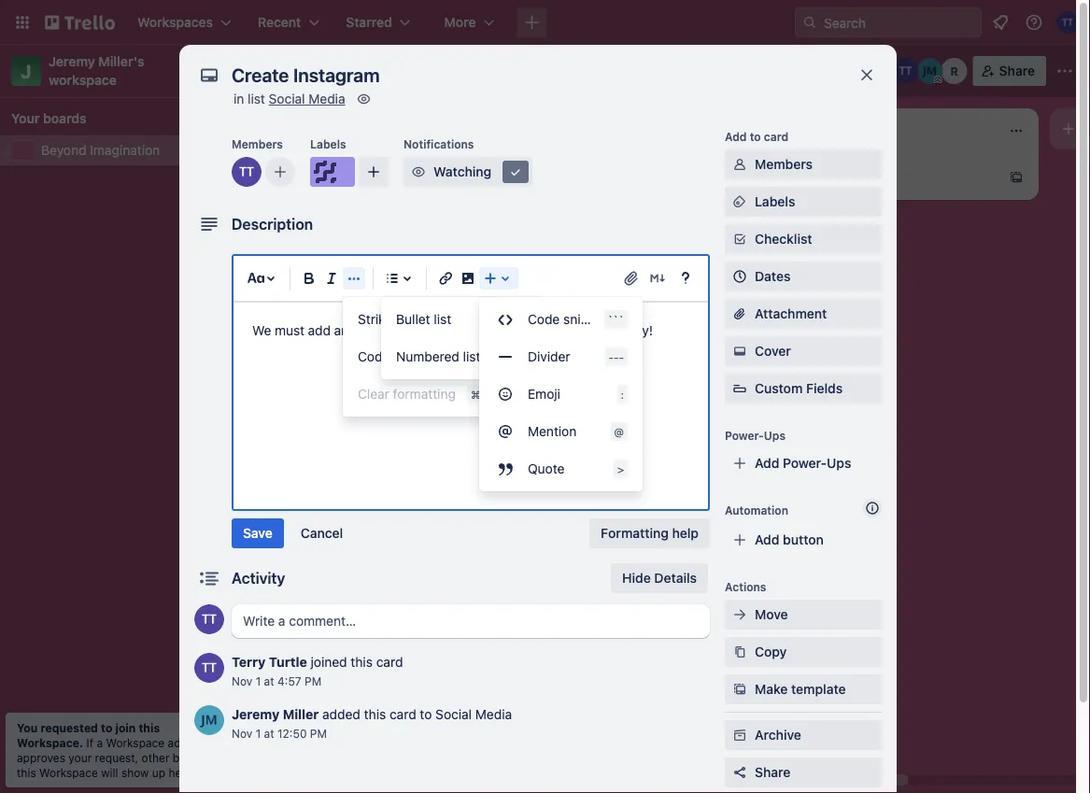 Task type: locate. For each thing, give the bounding box(es) containing it.
beyond imagination link
[[41, 141, 232, 160]]

sm image down notifications
[[409, 163, 428, 181]]

nov right jeremy miller (jeremymiller198) icon on the bottom left
[[232, 727, 253, 740]]

1 vertical spatial beyond
[[41, 143, 86, 158]]

sm image left archive
[[731, 726, 749, 745]]

0 horizontal spatial add a card button
[[262, 275, 471, 305]]

1 horizontal spatial ups
[[827, 456, 852, 471]]

description
[[232, 215, 313, 233]]

make template link
[[725, 675, 882, 705]]

pm right 4:57
[[305, 675, 322, 688]]

0 horizontal spatial terry turtle (terryturtle) image
[[232, 157, 262, 187]]

sm image inside "make template" link
[[731, 680, 749, 699]]

0 horizontal spatial members
[[232, 137, 283, 150]]

menu
[[479, 301, 643, 488]]

jeremy inside jeremy miller added this card to social media nov 1 at 12:50 pm
[[232, 707, 280, 722]]

add down 'automation'
[[755, 532, 780, 548]]

1 vertical spatial beyond imagination
[[41, 143, 160, 158]]

1 horizontal spatial a
[[320, 282, 327, 297]]

beyond inside text box
[[267, 61, 328, 81]]

0 vertical spatial share
[[1000, 63, 1035, 78]]

⌘\
[[471, 388, 484, 401]]

instagram
[[317, 173, 377, 189]]

2 vertical spatial create from template… image
[[478, 282, 493, 297]]

quote image
[[494, 458, 517, 480]]

to up ⌘⇧m
[[461, 323, 473, 338]]

divider
[[528, 349, 571, 364]]

labels up create instagram
[[310, 137, 346, 150]]

1 vertical spatial power-
[[783, 456, 827, 471]]

jeremy miller (jeremymiller198) image
[[194, 706, 224, 735]]

beyond up in list social media in the left of the page
[[267, 61, 328, 81]]

boards inside your boards with 1 items element
[[43, 111, 87, 126]]

sm image inside members link
[[731, 155, 749, 174]]

2 - from the left
[[614, 350, 619, 364]]

card right bold ⌘b image
[[330, 282, 358, 297]]

1 horizontal spatial members
[[755, 157, 813, 172]]

emoji image
[[494, 383, 517, 406]]

2 nov from the top
[[232, 727, 253, 740]]

labels up "checklist"
[[755, 194, 796, 209]]

search image
[[803, 15, 818, 30]]

add up 'labels' link
[[822, 170, 847, 185]]

this right join
[[139, 721, 160, 735]]

0 vertical spatial members
[[232, 137, 283, 150]]

power-
[[725, 429, 764, 442], [783, 456, 827, 471]]

sm image inside 'labels' link
[[731, 193, 749, 211]]

nov down terry
[[232, 675, 253, 688]]

we must add another social media to increase our youth credibility!
[[252, 323, 653, 338]]

1 vertical spatial 1
[[256, 727, 261, 740]]

0 vertical spatial pm
[[305, 675, 322, 688]]

0 horizontal spatial imagination
[[90, 143, 160, 158]]

1 vertical spatial imagination
[[90, 143, 160, 158]]

menu containing code snippet
[[479, 301, 643, 488]]

jeremy up workspace
[[49, 54, 95, 69]]

boards inside if a workspace admin approves your request, other boards in this workspace will show up here.
[[173, 751, 209, 764]]

0 vertical spatial code
[[528, 312, 560, 327]]

0 horizontal spatial in
[[212, 751, 222, 764]]

group containing strikethrough
[[343, 301, 503, 413]]

sm image inside move "link"
[[731, 606, 749, 624]]

0 vertical spatial beyond imagination
[[267, 61, 427, 81]]

add left italic ⌘i image
[[292, 282, 316, 297]]

formatting help
[[601, 526, 699, 541]]

sm image inside cover link
[[731, 342, 749, 361]]

1 horizontal spatial list
[[434, 312, 452, 327]]

1 nov from the top
[[232, 675, 253, 688]]

power- inside add power-ups 'link'
[[783, 456, 827, 471]]

0 vertical spatial 1
[[256, 675, 261, 688]]

1 vertical spatial ups
[[827, 456, 852, 471]]

pm down miller
[[310, 727, 327, 740]]

1 vertical spatial create from template… image
[[744, 215, 759, 230]]

sm image right watching
[[506, 163, 525, 181]]

bullet
[[396, 312, 430, 327]]

to left join
[[101, 721, 112, 735]]

terry turtle (terryturtle) image
[[232, 157, 262, 187], [471, 194, 493, 217]]

miller
[[283, 707, 319, 722]]

1 vertical spatial boards
[[173, 751, 209, 764]]

1 horizontal spatial imagination
[[332, 61, 427, 81]]

if
[[86, 736, 93, 749]]

ups down the fields
[[827, 456, 852, 471]]

your boards
[[11, 111, 87, 126]]

power-ups
[[725, 429, 786, 442]]

quote
[[528, 461, 565, 477]]

list left "social media" link
[[248, 91, 265, 107]]

1 vertical spatial at
[[264, 727, 274, 740]]

your boards with 1 items element
[[11, 107, 222, 130]]

1 horizontal spatial terry turtle (terryturtle) image
[[471, 194, 493, 217]]

0 vertical spatial create from template… image
[[1009, 170, 1024, 185]]

>
[[617, 463, 624, 476]]

0 vertical spatial add a card
[[822, 170, 889, 185]]

clear
[[358, 386, 390, 402]]

0 vertical spatial beyond
[[267, 61, 328, 81]]

terry turtle (terryturtle) image down the watching "button"
[[471, 194, 493, 217]]

primary element
[[0, 0, 1091, 45]]

sm image for watching
[[409, 163, 428, 181]]

0 horizontal spatial workspace
[[39, 766, 98, 779]]

1 vertical spatial workspace
[[39, 766, 98, 779]]

sm image
[[409, 163, 428, 181], [506, 163, 525, 181], [731, 193, 749, 211], [731, 230, 749, 249], [731, 606, 749, 624], [731, 643, 749, 662]]

0 vertical spatial jeremy
[[49, 54, 95, 69]]

0 horizontal spatial code
[[358, 349, 390, 364]]

0 horizontal spatial labels
[[310, 137, 346, 150]]

2 horizontal spatial a
[[851, 170, 858, 185]]

list left ⌘⇧s
[[434, 312, 452, 327]]

1 down terry
[[256, 675, 261, 688]]

create from template… image
[[1009, 170, 1024, 185], [744, 215, 759, 230], [478, 282, 493, 297]]

joined
[[311, 655, 347, 670]]

image image
[[457, 267, 479, 290]]

terry turtle (terryturtle) image
[[1057, 11, 1079, 34], [893, 58, 919, 84], [194, 605, 224, 635], [194, 653, 224, 683]]

attach and insert link image
[[622, 269, 641, 288]]

1 vertical spatial code
[[358, 349, 390, 364]]

2 horizontal spatial list
[[463, 349, 481, 364]]

nov inside terry turtle joined this card nov 1 at 4:57 pm
[[232, 675, 253, 688]]

beyond imagination
[[267, 61, 427, 81], [41, 143, 160, 158]]

another
[[334, 323, 380, 338]]

1 vertical spatial labels
[[755, 194, 796, 209]]

strikethrough
[[358, 312, 440, 327]]

code right the '⌘⇧8'
[[528, 312, 560, 327]]

numbered list
[[396, 349, 481, 364]]

⌘⇧7
[[499, 350, 526, 364]]

0 vertical spatial in
[[234, 91, 244, 107]]

you requested to join this workspace.
[[17, 721, 160, 749]]

formatting
[[393, 386, 456, 402]]

0 horizontal spatial boards
[[43, 111, 87, 126]]

0 horizontal spatial list
[[248, 91, 265, 107]]

0 horizontal spatial media
[[309, 91, 345, 107]]

sm image left copy
[[731, 643, 749, 662]]

a right if
[[97, 736, 103, 749]]

terry turtle (terryturtle) image left 'add members to card' icon
[[232, 157, 262, 187]]

sm image inside checklist link
[[731, 230, 749, 249]]

clear formatting
[[358, 386, 456, 402]]

0 horizontal spatial a
[[97, 736, 103, 749]]

sm image inside copy link
[[731, 643, 749, 662]]

approves
[[17, 751, 65, 764]]

12:50
[[277, 727, 307, 740]]

sm image inside archive link
[[731, 726, 749, 745]]

a for leftmost add a card button
[[320, 282, 327, 297]]

dates button
[[725, 262, 882, 292]]

to inside we must add another social media to increase our youth credibility! text box
[[461, 323, 473, 338]]

add a card button
[[792, 163, 1002, 193], [262, 275, 471, 305]]

at inside jeremy miller added this card to social media nov 1 at 12:50 pm
[[264, 727, 274, 740]]

1 vertical spatial social
[[436, 707, 472, 722]]

jeremy miller's workspace
[[49, 54, 148, 88]]

in
[[234, 91, 244, 107], [212, 751, 222, 764]]

this right joined
[[351, 655, 373, 670]]

1 horizontal spatial share
[[1000, 63, 1035, 78]]

your
[[68, 751, 92, 764]]

beyond imagination down your boards with 1 items element
[[41, 143, 160, 158]]

card up 'labels' link
[[861, 170, 889, 185]]

members up 'add members to card' icon
[[232, 137, 283, 150]]

members down add to card
[[755, 157, 813, 172]]

1 vertical spatial in
[[212, 751, 222, 764]]

⌘⇧8
[[498, 313, 526, 326]]

nov 1 at 4:57 pm link
[[232, 675, 322, 688]]

to inside you requested to join this workspace.
[[101, 721, 112, 735]]

0 vertical spatial boards
[[43, 111, 87, 126]]

code
[[528, 312, 560, 327], [358, 349, 390, 364]]

miller's
[[98, 54, 145, 69]]

0 vertical spatial at
[[264, 675, 274, 688]]

2 at from the top
[[264, 727, 274, 740]]

1 horizontal spatial code
[[528, 312, 560, 327]]

button
[[783, 532, 824, 548]]

group
[[343, 301, 503, 413], [381, 301, 545, 376]]

to right added
[[420, 707, 432, 722]]

at left 4:57
[[264, 675, 274, 688]]

0 vertical spatial terry turtle (terryturtle) image
[[232, 157, 262, 187]]

share button down 0 notifications icon
[[973, 56, 1047, 86]]

color: purple, title: none image
[[310, 157, 355, 187], [273, 161, 310, 168]]

requested
[[41, 721, 98, 735]]

must
[[275, 323, 305, 338]]

show menu image
[[1056, 62, 1075, 80]]

0 vertical spatial media
[[309, 91, 345, 107]]

share down archive
[[755, 765, 791, 780]]

0 vertical spatial social
[[269, 91, 305, 107]]

power- down 'custom'
[[725, 429, 764, 442]]

1 vertical spatial nov
[[232, 727, 253, 740]]

jeremy inside jeremy miller's workspace
[[49, 54, 95, 69]]

share button down archive link
[[725, 758, 882, 788]]

imagination inside text box
[[332, 61, 427, 81]]

members link
[[725, 150, 882, 179]]

create from template… image for leftmost add a card button
[[478, 282, 493, 297]]

code down another
[[358, 349, 390, 364]]

2 vertical spatial a
[[97, 736, 103, 749]]

list down we must add another social media to increase our youth credibility! text box at the top of the page
[[463, 349, 481, 364]]

imagination down your boards with 1 items element
[[90, 143, 160, 158]]

other
[[142, 751, 170, 764]]

1
[[256, 675, 261, 688], [256, 727, 261, 740]]

this right added
[[364, 707, 386, 722]]

jeremy for jeremy miller's workspace
[[49, 54, 95, 69]]

⌘⇧s
[[457, 313, 484, 326]]

0 horizontal spatial social
[[269, 91, 305, 107]]

members
[[232, 137, 283, 150], [755, 157, 813, 172]]

Search field
[[818, 8, 981, 36]]

jeremy miller (jeremymiller198) image
[[917, 58, 944, 84]]

numbered
[[396, 349, 460, 364]]

0 horizontal spatial share
[[755, 765, 791, 780]]

this inside terry turtle joined this card nov 1 at 4:57 pm
[[351, 655, 373, 670]]

1 vertical spatial list
[[434, 312, 452, 327]]

1 vertical spatial pm
[[310, 727, 327, 740]]

boards right your
[[43, 111, 87, 126]]

sm image left "make"
[[731, 680, 749, 699]]

0 vertical spatial a
[[851, 170, 858, 185]]

1 horizontal spatial social
[[436, 707, 472, 722]]

more formatting image
[[343, 267, 365, 290]]

---
[[609, 350, 624, 364]]

share button
[[973, 56, 1047, 86], [725, 758, 882, 788]]

sm image for archive
[[731, 726, 749, 745]]

a left more formatting image
[[320, 282, 327, 297]]

None text field
[[222, 58, 839, 92]]

beyond down your boards
[[41, 143, 86, 158]]

1 horizontal spatial beyond
[[267, 61, 328, 81]]

1 horizontal spatial jeremy
[[232, 707, 280, 722]]

make
[[755, 682, 788, 697]]

1 horizontal spatial in
[[234, 91, 244, 107]]

custom fields
[[755, 381, 843, 396]]

0 horizontal spatial jeremy
[[49, 54, 95, 69]]

2 1 from the top
[[256, 727, 261, 740]]

0 horizontal spatial power-
[[725, 429, 764, 442]]

filters button
[[807, 56, 879, 86]]

1 horizontal spatial boards
[[173, 751, 209, 764]]

boards
[[43, 111, 87, 126], [173, 751, 209, 764]]

at
[[264, 675, 274, 688], [264, 727, 274, 740]]

create instagram
[[273, 173, 377, 189]]

1 group from the left
[[343, 301, 503, 413]]

nov inside jeremy miller added this card to social media nov 1 at 12:50 pm
[[232, 727, 253, 740]]

added
[[323, 707, 361, 722]]

add a card up 'labels' link
[[822, 170, 889, 185]]

1 left 12:50
[[256, 727, 261, 740]]

in left "social media" link
[[234, 91, 244, 107]]

2 horizontal spatial create from template… image
[[1009, 170, 1024, 185]]

to inside jeremy miller added this card to social media nov 1 at 12:50 pm
[[420, 707, 432, 722]]

a
[[851, 170, 858, 185], [320, 282, 327, 297], [97, 736, 103, 749]]

code for code snippet ```
[[528, 312, 560, 327]]

code snippet image
[[494, 308, 517, 331]]

1 at from the top
[[264, 675, 274, 688]]

1 vertical spatial add a card
[[292, 282, 358, 297]]

hide
[[622, 571, 651, 586]]

list for numbered
[[463, 349, 481, 364]]

ups up the add power-ups
[[764, 429, 786, 442]]

beyond imagination up "social media" link
[[267, 61, 427, 81]]

if a workspace admin approves your request, other boards in this workspace will show up here.
[[17, 736, 222, 779]]

back to home image
[[45, 7, 115, 37]]

sm image left "checklist"
[[731, 230, 749, 249]]

jeremy up nov 1 at 12:50 pm "link"
[[232, 707, 280, 722]]

0 vertical spatial share button
[[973, 56, 1047, 86]]

join
[[115, 721, 136, 735]]

1 vertical spatial media
[[475, 707, 512, 722]]

share left show menu image
[[1000, 63, 1035, 78]]

1 vertical spatial share
[[755, 765, 791, 780]]

in down jeremy miller (jeremymiller198) icon on the bottom left
[[212, 751, 222, 764]]

sm image down actions
[[731, 606, 749, 624]]

share
[[1000, 63, 1035, 78], [755, 765, 791, 780]]

beyond imagination inside text box
[[267, 61, 427, 81]]

1 vertical spatial share button
[[725, 758, 882, 788]]

this down approves
[[17, 766, 36, 779]]

0 vertical spatial nov
[[232, 675, 253, 688]]

this
[[351, 655, 373, 670], [364, 707, 386, 722], [139, 721, 160, 735], [17, 766, 36, 779]]

1 horizontal spatial media
[[475, 707, 512, 722]]

1 horizontal spatial labels
[[755, 194, 796, 209]]

sm image
[[774, 56, 800, 82], [355, 90, 373, 108], [731, 155, 749, 174], [731, 342, 749, 361], [731, 680, 749, 699], [731, 726, 749, 745]]

add a card
[[822, 170, 889, 185], [292, 282, 358, 297]]

beyond
[[267, 61, 328, 81], [41, 143, 86, 158]]

pm
[[305, 675, 322, 688], [310, 727, 327, 740]]

bullet list
[[396, 312, 452, 327]]

activity
[[232, 570, 285, 587]]

workspace down your
[[39, 766, 98, 779]]

social media link
[[269, 91, 345, 107]]

1 horizontal spatial power-
[[783, 456, 827, 471]]

1 horizontal spatial create from template… image
[[744, 215, 759, 230]]

1 vertical spatial jeremy
[[232, 707, 280, 722]]

you
[[17, 721, 38, 735]]

imagination up "social media" link
[[332, 61, 427, 81]]

card right joined
[[376, 655, 403, 670]]

0 horizontal spatial beyond
[[41, 143, 86, 158]]

2 group from the left
[[381, 301, 545, 376]]

add members to card image
[[273, 163, 288, 181]]

kickoff
[[273, 241, 315, 256]]

social inside jeremy miller added this card to social media nov 1 at 12:50 pm
[[436, 707, 472, 722]]

to
[[750, 130, 761, 143], [461, 323, 473, 338], [420, 707, 432, 722], [101, 721, 112, 735]]

in inside if a workspace admin approves your request, other boards in this workspace will show up here.
[[212, 751, 222, 764]]

at left 12:50
[[264, 727, 274, 740]]

add to card
[[725, 130, 789, 143]]

0 vertical spatial imagination
[[332, 61, 427, 81]]

2 vertical spatial list
[[463, 349, 481, 364]]

workspace down join
[[106, 736, 165, 749]]

sm image down add to card
[[731, 193, 749, 211]]

save
[[243, 526, 273, 541]]

watching
[[434, 164, 492, 179]]

jeremy
[[49, 54, 95, 69], [232, 707, 280, 722]]

power- down power-ups
[[783, 456, 827, 471]]

1 vertical spatial a
[[320, 282, 327, 297]]

nov 1 at 12:50 pm link
[[232, 727, 327, 740]]

sm image left cover
[[731, 342, 749, 361]]

1 1 from the top
[[256, 675, 261, 688]]

custom fields button
[[725, 379, 882, 398]]

sm image down add to card
[[731, 155, 749, 174]]

boards down admin
[[173, 751, 209, 764]]

add down power-ups
[[755, 456, 780, 471]]

1 vertical spatial add a card button
[[262, 275, 471, 305]]

add
[[308, 323, 331, 338]]

cover link
[[725, 336, 882, 366]]

1 horizontal spatial share button
[[973, 56, 1047, 86]]

a for the top add a card button
[[851, 170, 858, 185]]

1 horizontal spatial beyond imagination
[[267, 61, 427, 81]]

0 horizontal spatial create from template… image
[[478, 282, 493, 297]]

copy link
[[725, 637, 882, 667]]

0 vertical spatial list
[[248, 91, 265, 107]]

card right added
[[390, 707, 416, 722]]

1 horizontal spatial workspace
[[106, 736, 165, 749]]

a up 'labels' link
[[851, 170, 858, 185]]

add a card down kickoff meeting
[[292, 282, 358, 297]]



Task type: vqa. For each thing, say whether or not it's contained in the screenshot.
Edit
no



Task type: describe. For each thing, give the bounding box(es) containing it.
in list social media
[[234, 91, 345, 107]]

⌘⇧m
[[454, 350, 484, 364]]

snippet
[[564, 312, 609, 327]]

code for code
[[358, 349, 390, 364]]

1 vertical spatial members
[[755, 157, 813, 172]]

jeremy miller added this card to social media nov 1 at 12:50 pm
[[232, 707, 512, 740]]

credibility!
[[591, 323, 653, 338]]

:
[[621, 388, 624, 401]]

sm image for cover
[[731, 342, 749, 361]]

0 vertical spatial workspace
[[106, 736, 165, 749]]

ups inside 'link'
[[827, 456, 852, 471]]

0 notifications image
[[990, 11, 1012, 34]]

list for bullet
[[434, 312, 452, 327]]

jeremy for jeremy miller added this card to social media nov 1 at 12:50 pm
[[232, 707, 280, 722]]

show
[[121, 766, 149, 779]]

0 horizontal spatial ups
[[764, 429, 786, 442]]

workspace.
[[17, 736, 83, 749]]

hide details
[[622, 571, 697, 586]]

sm image for copy
[[731, 643, 749, 662]]

help
[[672, 526, 699, 541]]

code snippet ```
[[528, 312, 624, 327]]

youth
[[554, 323, 588, 338]]

0 vertical spatial labels
[[310, 137, 346, 150]]

add power-ups
[[755, 456, 852, 471]]

view markdown image
[[649, 269, 667, 288]]

sm image left "filters" button
[[774, 56, 800, 82]]

card inside jeremy miller added this card to social media nov 1 at 12:50 pm
[[390, 707, 416, 722]]

pm inside terry turtle joined this card nov 1 at 4:57 pm
[[305, 675, 322, 688]]

notifications
[[404, 137, 474, 150]]

save button
[[232, 519, 284, 549]]

add button button
[[725, 525, 882, 555]]

Write a comment text field
[[232, 605, 710, 638]]

list for in
[[248, 91, 265, 107]]

copy
[[755, 644, 787, 660]]

4:57
[[277, 675, 302, 688]]

rubyanndersson (rubyanndersson) image
[[942, 58, 968, 84]]

sm image for checklist
[[731, 230, 749, 249]]

fields
[[806, 381, 843, 396]]

0 vertical spatial power-
[[725, 429, 764, 442]]

kickoff meeting
[[273, 241, 368, 256]]

card inside terry turtle joined this card nov 1 at 4:57 pm
[[376, 655, 403, 670]]

italic ⌘i image
[[321, 267, 343, 290]]

```
[[608, 313, 624, 326]]

create
[[273, 173, 313, 189]]

this inside if a workspace admin approves your request, other boards in this workspace will show up here.
[[17, 766, 36, 779]]

sm image for labels
[[731, 193, 749, 211]]

mention image
[[494, 421, 517, 443]]

create instagram link
[[273, 172, 490, 191]]

automation
[[725, 504, 789, 517]]

checklist link
[[725, 224, 882, 254]]

editor toolbar toolbar
[[241, 264, 701, 492]]

move link
[[725, 600, 882, 630]]

actions
[[725, 580, 767, 593]]

filters
[[835, 63, 873, 78]]

checklist
[[755, 231, 813, 247]]

color: purple, title: none image right 'add members to card' icon
[[310, 157, 355, 187]]

cancel
[[301, 526, 343, 541]]

mention
[[528, 424, 577, 439]]

link image
[[435, 267, 457, 290]]

menu inside "editor toolbar" toolbar
[[479, 301, 643, 488]]

terry turtle joined this card nov 1 at 4:57 pm
[[232, 655, 403, 688]]

social
[[384, 323, 418, 338]]

Main content area, start typing to enter text. text field
[[252, 320, 690, 342]]

j
[[21, 60, 31, 82]]

open information menu image
[[1025, 13, 1044, 32]]

our
[[531, 323, 550, 338]]

sm image for members
[[731, 155, 749, 174]]

sm image for move
[[731, 606, 749, 624]]

meeting
[[319, 241, 368, 256]]

to up members link
[[750, 130, 761, 143]]

1 horizontal spatial add a card
[[822, 170, 889, 185]]

emoji
[[528, 386, 561, 402]]

media inside jeremy miller added this card to social media nov 1 at 12:50 pm
[[475, 707, 512, 722]]

add up members link
[[725, 130, 747, 143]]

1 inside terry turtle joined this card nov 1 at 4:57 pm
[[256, 675, 261, 688]]

turtle
[[269, 655, 307, 670]]

terry
[[232, 655, 266, 670]]

0 vertical spatial add a card button
[[792, 163, 1002, 193]]

group containing bullet list
[[381, 301, 545, 376]]

@
[[614, 425, 624, 438]]

this inside you requested to join this workspace.
[[139, 721, 160, 735]]

a inside if a workspace admin approves your request, other boards in this workspace will show up here.
[[97, 736, 103, 749]]

your
[[11, 111, 40, 126]]

1 - from the left
[[609, 350, 614, 364]]

0 horizontal spatial add a card
[[292, 282, 358, 297]]

1 inside jeremy miller added this card to social media nov 1 at 12:50 pm
[[256, 727, 261, 740]]

increase
[[477, 323, 527, 338]]

media
[[422, 323, 458, 338]]

0 horizontal spatial beyond imagination
[[41, 143, 160, 158]]

request,
[[95, 751, 138, 764]]

attachment button
[[725, 299, 882, 329]]

bold ⌘b image
[[298, 267, 321, 290]]

open help dialog image
[[675, 267, 697, 290]]

add inside button
[[755, 532, 780, 548]]

color: purple, title: none image up create
[[273, 161, 310, 168]]

admin
[[168, 736, 200, 749]]

will
[[101, 766, 118, 779]]

this inside jeremy miller added this card to social media nov 1 at 12:50 pm
[[364, 707, 386, 722]]

create from template… image for the top add a card button
[[1009, 170, 1024, 185]]

labels link
[[725, 187, 882, 217]]

add inside 'link'
[[755, 456, 780, 471]]

make template
[[755, 682, 846, 697]]

custom
[[755, 381, 803, 396]]

sm image down beyond imagination text box
[[355, 90, 373, 108]]

formatting
[[601, 526, 669, 541]]

archive
[[755, 728, 802, 743]]

create board or workspace image
[[523, 13, 542, 32]]

divider image
[[494, 346, 517, 368]]

text styles image
[[245, 267, 267, 290]]

1 vertical spatial terry turtle (terryturtle) image
[[471, 194, 493, 217]]

Board name text field
[[258, 56, 436, 86]]

we
[[252, 323, 271, 338]]

pm inside jeremy miller added this card to social media nov 1 at 12:50 pm
[[310, 727, 327, 740]]

r button
[[942, 58, 968, 84]]

cancel button
[[290, 519, 354, 549]]

card up members link
[[764, 130, 789, 143]]

here.
[[169, 766, 195, 779]]

lists image
[[381, 267, 404, 290]]

at inside terry turtle joined this card nov 1 at 4:57 pm
[[264, 675, 274, 688]]

0 horizontal spatial share button
[[725, 758, 882, 788]]

archive link
[[725, 720, 882, 750]]

3 - from the left
[[619, 350, 624, 364]]

watching button
[[404, 157, 533, 187]]

formatting help link
[[590, 519, 710, 549]]

sm image for make template
[[731, 680, 749, 699]]



